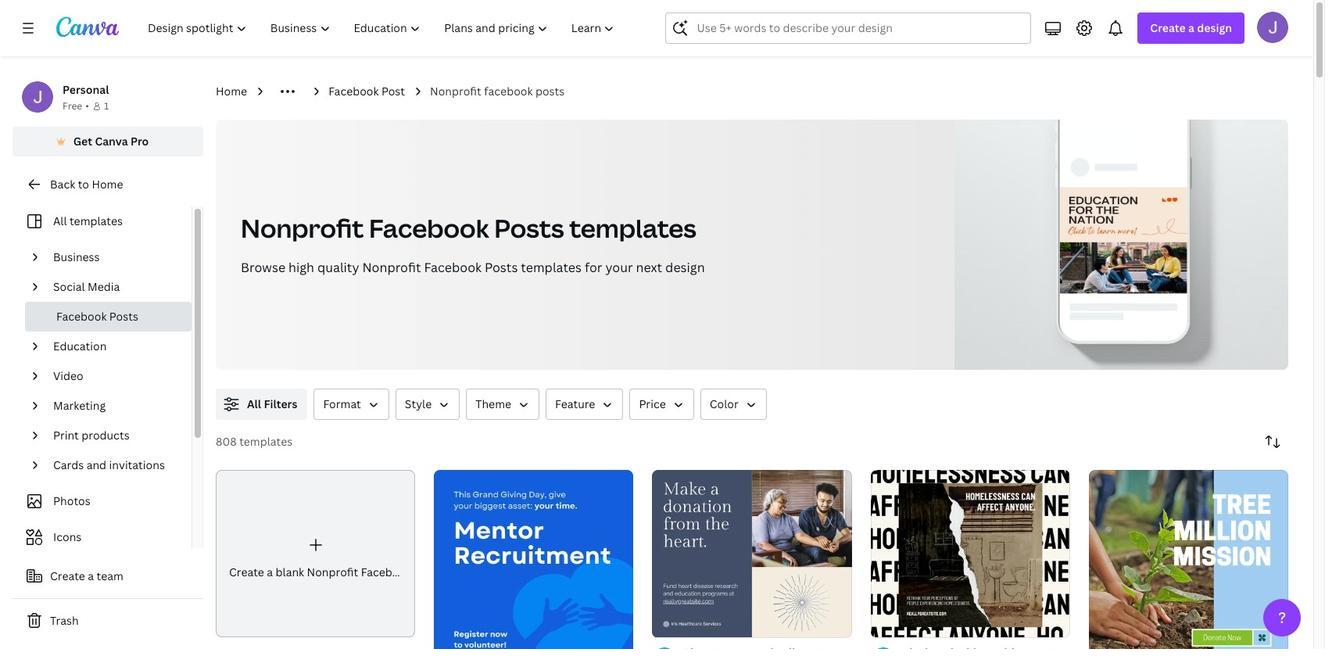 Task type: locate. For each thing, give the bounding box(es) containing it.
design inside create a design 'dropdown button'
[[1198, 20, 1233, 35]]

all left "filters"
[[247, 397, 261, 411]]

posts up browse high quality nonprofit facebook posts templates for your next design
[[494, 211, 564, 245]]

0 horizontal spatial all
[[53, 214, 67, 228]]

home
[[216, 84, 247, 99], [92, 177, 123, 192]]

all down the back
[[53, 214, 67, 228]]

create a blank nonprofit facebook post link
[[216, 470, 438, 637]]

your
[[606, 259, 633, 276]]

1 horizontal spatial a
[[267, 565, 273, 580]]

0 vertical spatial design
[[1198, 20, 1233, 35]]

theme button
[[466, 389, 540, 420]]

format
[[323, 397, 361, 411]]

create for create a blank nonprofit facebook post
[[229, 565, 264, 580]]

all inside button
[[247, 397, 261, 411]]

pro
[[131, 134, 149, 149]]

facebook post
[[329, 84, 405, 99]]

media
[[88, 279, 120, 294]]

Search search field
[[697, 13, 1022, 43]]

feature
[[555, 397, 596, 411]]

get canva pro
[[73, 134, 149, 149]]

1 horizontal spatial design
[[1198, 20, 1233, 35]]

posts down social media link
[[109, 309, 138, 324]]

0 horizontal spatial a
[[88, 569, 94, 583]]

products
[[82, 428, 130, 443]]

back
[[50, 177, 75, 192]]

and
[[87, 458, 106, 472]]

808 templates
[[216, 434, 293, 449]]

facebook post link
[[329, 83, 405, 100]]

photos link
[[22, 486, 182, 516]]

create inside 'button'
[[50, 569, 85, 583]]

None search field
[[666, 13, 1032, 44]]

create
[[1151, 20, 1186, 35], [229, 565, 264, 580], [50, 569, 85, 583]]

Sort by button
[[1258, 426, 1289, 458]]

a for blank
[[267, 565, 273, 580]]

theme
[[476, 397, 512, 411]]

social
[[53, 279, 85, 294]]

nonprofit facebook posts templates
[[241, 211, 697, 245]]

to
[[78, 177, 89, 192]]

nonprofit
[[430, 84, 482, 99], [241, 211, 364, 245], [362, 259, 421, 276], [307, 565, 358, 580]]

0 horizontal spatial create
[[50, 569, 85, 583]]

1 vertical spatial post
[[414, 565, 438, 580]]

a inside 'dropdown button'
[[1189, 20, 1195, 35]]

0 horizontal spatial post
[[382, 84, 405, 99]]

photos
[[53, 494, 91, 508]]

create a design
[[1151, 20, 1233, 35]]

blue giving tuesday-inspired event facebook post image
[[434, 470, 634, 649]]

0 horizontal spatial design
[[666, 259, 705, 276]]

all templates
[[53, 214, 123, 228]]

nonprofit right quality
[[362, 259, 421, 276]]

style button
[[396, 389, 460, 420]]

slate grey pastel yellow corporate clean fundraising donation opportunities square chronic illness facebook post image
[[653, 470, 852, 637]]

0 vertical spatial home
[[216, 84, 247, 99]]

2 horizontal spatial create
[[1151, 20, 1186, 35]]

post
[[382, 84, 405, 99], [414, 565, 438, 580]]

1 vertical spatial all
[[247, 397, 261, 411]]

1 vertical spatial home
[[92, 177, 123, 192]]

templates down back to home
[[70, 214, 123, 228]]

a inside 'button'
[[88, 569, 94, 583]]

social media link
[[47, 272, 182, 302]]

nonprofit right blank
[[307, 565, 358, 580]]

create a team
[[50, 569, 123, 583]]

a for design
[[1189, 20, 1195, 35]]

facebook
[[484, 84, 533, 99]]

facebook
[[329, 84, 379, 99], [369, 211, 489, 245], [424, 259, 482, 276], [56, 309, 107, 324], [361, 565, 412, 580]]

filters
[[264, 397, 298, 411]]

browse
[[241, 259, 286, 276]]

2 horizontal spatial a
[[1189, 20, 1195, 35]]

a
[[1189, 20, 1195, 35], [267, 565, 273, 580], [88, 569, 94, 583]]

1
[[104, 99, 109, 113]]

facebook posts
[[56, 309, 138, 324]]

1 vertical spatial design
[[666, 259, 705, 276]]

cards
[[53, 458, 84, 472]]

team
[[97, 569, 123, 583]]

design
[[1198, 20, 1233, 35], [666, 259, 705, 276]]

nonprofit facebook posts templates image
[[955, 120, 1289, 370], [1061, 187, 1188, 294]]

video
[[53, 368, 83, 383]]

0 vertical spatial all
[[53, 214, 67, 228]]

for
[[585, 259, 603, 276]]

posts
[[494, 211, 564, 245], [485, 259, 518, 276], [109, 309, 138, 324]]

create a blank nonprofit facebook post
[[229, 565, 438, 580]]

design right next
[[666, 259, 705, 276]]

jacob simon image
[[1258, 12, 1289, 43]]

•
[[85, 99, 89, 113]]

1 vertical spatial posts
[[485, 259, 518, 276]]

all templates link
[[22, 206, 182, 236]]

canva
[[95, 134, 128, 149]]

personal
[[63, 82, 109, 97]]

templates
[[570, 211, 697, 245], [70, 214, 123, 228], [521, 259, 582, 276], [239, 434, 293, 449]]

green and blue photocentric blocks environment and animals facebook post image
[[1089, 470, 1289, 649]]

create inside 'dropdown button'
[[1151, 20, 1186, 35]]

1 horizontal spatial all
[[247, 397, 261, 411]]

posts down nonprofit facebook posts templates
[[485, 259, 518, 276]]

design left jacob simon icon
[[1198, 20, 1233, 35]]

0 horizontal spatial home
[[92, 177, 123, 192]]

high
[[289, 259, 314, 276]]

all
[[53, 214, 67, 228], [247, 397, 261, 411]]

next
[[636, 259, 663, 276]]

1 horizontal spatial create
[[229, 565, 264, 580]]

education link
[[47, 332, 182, 361]]



Task type: describe. For each thing, give the bounding box(es) containing it.
price button
[[630, 389, 694, 420]]

price
[[639, 397, 666, 411]]

nonprofit left the facebook
[[430, 84, 482, 99]]

808
[[216, 434, 237, 449]]

templates inside all templates link
[[70, 214, 123, 228]]

cards and invitations link
[[47, 450, 182, 480]]

nonprofit inside create a blank nonprofit facebook post element
[[307, 565, 358, 580]]

marketing
[[53, 398, 106, 413]]

free •
[[63, 99, 89, 113]]

marketing link
[[47, 391, 182, 421]]

video link
[[47, 361, 182, 391]]

create for create a team
[[50, 569, 85, 583]]

home inside "back to home" link
[[92, 177, 123, 192]]

create a blank nonprofit facebook post element
[[216, 470, 438, 637]]

all filters button
[[216, 389, 308, 420]]

nonprofit facebook posts
[[430, 84, 565, 99]]

browse high quality nonprofit facebook posts templates for your next design
[[241, 259, 705, 276]]

create for create a design
[[1151, 20, 1186, 35]]

1 horizontal spatial post
[[414, 565, 438, 580]]

education
[[53, 339, 107, 354]]

templates up the your
[[570, 211, 697, 245]]

blank
[[276, 565, 304, 580]]

create a design button
[[1138, 13, 1245, 44]]

back to home
[[50, 177, 123, 192]]

nonprofit up "high"
[[241, 211, 364, 245]]

style
[[405, 397, 432, 411]]

print
[[53, 428, 79, 443]]

a for team
[[88, 569, 94, 583]]

invitations
[[109, 458, 165, 472]]

all for all templates
[[53, 214, 67, 228]]

templates down all filters button
[[239, 434, 293, 449]]

templates left the 'for' on the left top of the page
[[521, 259, 582, 276]]

home link
[[216, 83, 247, 100]]

0 vertical spatial post
[[382, 84, 405, 99]]

top level navigation element
[[138, 13, 628, 44]]

back to home link
[[13, 169, 203, 200]]

print products link
[[47, 421, 182, 450]]

cards and invitations
[[53, 458, 165, 472]]

1 horizontal spatial home
[[216, 84, 247, 99]]

quality
[[317, 259, 359, 276]]

black and white bold type grunge  homeless awareness education homelessness facebook post image
[[871, 470, 1071, 637]]

trash
[[50, 613, 79, 628]]

social media
[[53, 279, 120, 294]]

business
[[53, 249, 100, 264]]

icons link
[[22, 522, 182, 552]]

create a team button
[[13, 561, 203, 592]]

posts
[[536, 84, 565, 99]]

2 vertical spatial posts
[[109, 309, 138, 324]]

color button
[[701, 389, 767, 420]]

0 vertical spatial posts
[[494, 211, 564, 245]]

business link
[[47, 242, 182, 272]]

all for all filters
[[247, 397, 261, 411]]

format button
[[314, 389, 389, 420]]

all filters
[[247, 397, 298, 411]]

print products
[[53, 428, 130, 443]]

get canva pro button
[[13, 127, 203, 156]]

color
[[710, 397, 739, 411]]

free
[[63, 99, 82, 113]]

feature button
[[546, 389, 624, 420]]

icons
[[53, 529, 82, 544]]

get
[[73, 134, 92, 149]]

trash link
[[13, 605, 203, 637]]



Task type: vqa. For each thing, say whether or not it's contained in the screenshot.
All Filters
yes



